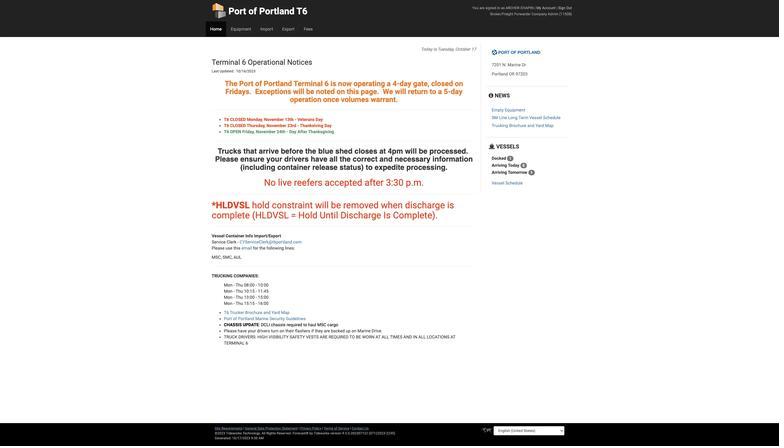 Task type: describe. For each thing, give the bounding box(es) containing it.
tomorrow
[[508, 170, 528, 175]]

data
[[258, 426, 265, 430]]

0 vertical spatial is
[[434, 47, 437, 52]]

2 horizontal spatial the
[[340, 155, 351, 163]]

tideworks
[[314, 431, 330, 435]]

term
[[519, 115, 529, 120]]

and inside t6 trucker brochure and yard map port of portland marine security guidelines chassis update : dcli chassis required to haul msc cargo please have your drivers turn on their flashers if they are backed up on marine drive. truck drivers: high visibility safety vests are required to be worn at all times and in all locations at terminal 6
[[264, 310, 271, 315]]

friday,
[[242, 129, 255, 134]]

1 horizontal spatial day
[[316, 117, 323, 122]]

2 arriving from the top
[[492, 170, 507, 175]]

brochure inside empty equipment sm line long term vessel schedule trucking brochure and yard map
[[510, 123, 527, 128]]

port of portland t6
[[229, 6, 308, 16]]

my
[[537, 6, 542, 10]]

and inside trucks that arrive before the blue shed closes at 4pm will be processed. please ensure your drivers have all the correct and necessary information (including container release status) to expedite processing.
[[380, 155, 393, 163]]

vessel inside empty equipment sm line long term vessel schedule trucking brochure and yard map
[[530, 115, 542, 120]]

vessel for vessel schedule
[[492, 181, 505, 185]]

on right the up
[[352, 328, 357, 333]]

map inside empty equipment sm line long term vessel schedule trucking brochure and yard map
[[545, 123, 554, 128]]

t6 left open
[[224, 129, 229, 134]]

to inside trucks that arrive before the blue shed closes at 4pm will be processed. please ensure your drivers have all the correct and necessary information (including container release status) to expedite processing.
[[366, 163, 373, 172]]

flashers
[[295, 328, 310, 333]]

(hldvsl
[[252, 210, 289, 221]]

today inside docked 1 arriving today 0 arriving tomorrow 1
[[508, 163, 520, 168]]

23rd
[[288, 123, 296, 128]]

forecast®
[[293, 431, 309, 435]]

export
[[282, 27, 295, 31]]

hold
[[299, 210, 318, 221]]

©2023 tideworks
[[215, 431, 242, 435]]

privacy policy link
[[300, 426, 322, 430]]

port of portland marine security guidelines link
[[224, 316, 306, 321]]

1 horizontal spatial marine
[[358, 328, 371, 333]]

15:15
[[244, 301, 255, 306]]

*hldvsl
[[212, 200, 250, 210]]

noted
[[316, 87, 335, 96]]

0 vertical spatial 1
[[510, 156, 512, 161]]

high
[[258, 334, 268, 339]]

by
[[310, 431, 313, 435]]

closed
[[432, 79, 453, 88]]

08:00
[[244, 283, 255, 287]]

(07122023-
[[369, 431, 387, 435]]

0 horizontal spatial today
[[421, 47, 433, 52]]

hold
[[252, 200, 270, 210]]

be inside the port of portland terminal 6 is now operating a 4-day gate, closed on fridays.  exceptions will be noted on this page.  we will return to a 5-day operation once volumes warrant.
[[306, 87, 314, 96]]

trucking
[[212, 273, 233, 278]]

we
[[383, 87, 393, 96]]

2 vertical spatial day
[[289, 129, 297, 134]]

contact us link
[[352, 426, 369, 430]]

to inside the port of portland terminal 6 is now operating a 4-day gate, closed on fridays.  exceptions will be noted on this page.  we will return to a 5-day operation once volumes warrant.
[[430, 87, 436, 96]]

this inside vessel container info import/export service clerk - cyserviceclerk@t6portland.com please use this email for the following lines:
[[234, 246, 241, 250]]

port inside t6 trucker brochure and yard map port of portland marine security guidelines chassis update : dcli chassis required to haul msc cargo please have your drivers turn on their flashers if they are backed up on marine drive. truck drivers: high visibility safety vests are required to be worn at all times and in all locations at terminal 6
[[224, 316, 232, 321]]

news
[[494, 92, 510, 99]]

broker/freight
[[491, 12, 514, 16]]

msc
[[317, 322, 327, 327]]

6 inside the port of portland terminal 6 is now operating a 4-day gate, closed on fridays.  exceptions will be noted on this page.  we will return to a 5-day operation once volumes warrant.
[[325, 79, 329, 88]]

13th
[[285, 117, 294, 122]]

port of portland t6 image
[[492, 50, 541, 56]]

vessel for vessel container info import/export service clerk - cyserviceclerk@t6portland.com please use this email for the following lines:
[[212, 233, 225, 238]]

necessary
[[395, 155, 431, 163]]

for
[[253, 246, 259, 250]]

generated:
[[215, 436, 231, 440]]

- right 24th
[[287, 129, 288, 134]]

info
[[246, 233, 253, 238]]

this inside the port of portland terminal 6 is now operating a 4-day gate, closed on fridays.  exceptions will be noted on this page.  we will return to a 5-day operation once volumes warrant.
[[347, 87, 359, 96]]

have inside trucks that arrive before the blue shed closes at 4pm will be processed. please ensure your drivers have all the correct and necessary information (including container release status) to expedite processing.
[[311, 155, 328, 163]]

port of portland t6 link
[[212, 0, 308, 21]]

trucks
[[218, 147, 241, 155]]

15:00
[[258, 295, 269, 300]]

equipment inside "dropdown button"
[[231, 27, 251, 31]]

will right exceptions in the top left of the page
[[293, 87, 305, 96]]

4 mon from the top
[[224, 301, 233, 306]]

operating
[[354, 79, 385, 88]]

in
[[413, 334, 418, 339]]

- right '13th' on the left top
[[295, 117, 297, 122]]

24th
[[277, 129, 286, 134]]

on right the 5-
[[455, 79, 463, 88]]

safety
[[290, 334, 305, 339]]

- down trucking companies:
[[234, 283, 235, 287]]

until
[[320, 210, 338, 221]]

dcli
[[261, 322, 270, 327]]

container
[[278, 163, 311, 172]]

now
[[338, 79, 352, 88]]

2 at from the left
[[451, 334, 456, 339]]

0 vertical spatial marine
[[508, 62, 521, 67]]

t6 trucker brochure and yard map port of portland marine security guidelines chassis update : dcli chassis required to haul msc cargo please have your drivers turn on their flashers if they are backed up on marine drive. truck drivers: high visibility safety vests are required to be worn at all times and in all locations at terminal 6
[[224, 310, 456, 345]]

signed
[[486, 6, 497, 10]]

terms
[[324, 426, 334, 430]]

schedule inside empty equipment sm line long term vessel schedule trucking brochure and yard map
[[543, 115, 561, 120]]

backed
[[331, 328, 345, 333]]

general
[[245, 426, 257, 430]]

1 closed from the top
[[230, 117, 246, 122]]

1 vertical spatial november
[[267, 123, 287, 128]]

discharge
[[405, 200, 445, 210]]

ship image
[[489, 144, 495, 149]]

today is tuesday, october 17
[[421, 47, 476, 52]]

vessel container info import/export service clerk - cyserviceclerk@t6portland.com please use this email for the following lines:
[[212, 233, 302, 250]]

privacy
[[300, 426, 312, 430]]

lines:
[[285, 246, 295, 250]]

visibility
[[269, 334, 289, 339]]

am
[[259, 436, 264, 440]]

monday,
[[247, 117, 263, 122]]

3 thu from the top
[[236, 295, 243, 300]]

home
[[210, 27, 222, 31]]

p.m.
[[406, 177, 424, 188]]

protection
[[266, 426, 281, 430]]

4 thu from the top
[[236, 301, 243, 306]]

the
[[225, 79, 238, 88]]

- right 23rd
[[297, 123, 299, 128]]

and inside empty equipment sm line long term vessel schedule trucking brochure and yard map
[[528, 123, 535, 128]]

are inside t6 trucker brochure and yard map port of portland marine security guidelines chassis update : dcli chassis required to haul msc cargo please have your drivers turn on their flashers if they are backed up on marine drive. truck drivers: high visibility safety vests are required to be worn at all times and in all locations at terminal 6
[[324, 328, 330, 333]]

are
[[320, 334, 328, 339]]

4pm
[[388, 147, 403, 155]]

trucking brochure and yard map link
[[492, 123, 554, 128]]

their
[[286, 328, 294, 333]]

haul
[[308, 322, 316, 327]]

sign
[[559, 6, 566, 10]]

of up the equipment "dropdown button"
[[249, 6, 257, 16]]

- left 16:00
[[256, 301, 257, 306]]

1 horizontal spatial a
[[438, 87, 442, 96]]

map inside t6 trucker brochure and yard map port of portland marine security guidelines chassis update : dcli chassis required to haul msc cargo please have your drivers turn on their flashers if they are backed up on marine drive. truck drivers: high visibility safety vests are required to be worn at all times and in all locations at terminal 6
[[281, 310, 290, 315]]

(including
[[240, 163, 276, 172]]

drivers inside trucks that arrive before the blue shed closes at 4pm will be processed. please ensure your drivers have all the correct and necessary information (including container release status) to expedite processing.
[[284, 155, 309, 163]]

to inside t6 trucker brochure and yard map port of portland marine security guidelines chassis update : dcli chassis required to haul msc cargo please have your drivers turn on their flashers if they are backed up on marine drive. truck drivers: high visibility safety vests are required to be worn at all times and in all locations at terminal 6
[[303, 322, 307, 327]]

import
[[261, 27, 273, 31]]

general data protection statement link
[[245, 426, 298, 430]]

1 thu from the top
[[236, 283, 243, 287]]

1 vertical spatial marine
[[255, 316, 269, 321]]

- inside vessel container info import/export service clerk - cyserviceclerk@t6portland.com please use this email for the following lines:
[[238, 239, 239, 244]]

thursday,
[[247, 123, 266, 128]]

17
[[472, 47, 476, 52]]

terminal
[[224, 341, 245, 345]]

1 vertical spatial schedule
[[506, 181, 523, 185]]

your inside trucks that arrive before the blue shed closes at 4pm will be processed. please ensure your drivers have all the correct and necessary information (including container release status) to expedite processing.
[[267, 155, 282, 163]]

1 vertical spatial day
[[325, 123, 332, 128]]

1 at from the left
[[376, 334, 381, 339]]

| left the my
[[535, 6, 536, 10]]

to
[[350, 334, 355, 339]]

accepted
[[325, 177, 363, 188]]

0 vertical spatial november
[[264, 117, 284, 122]]

information
[[433, 155, 473, 163]]

please inside trucks that arrive before the blue shed closes at 4pm will be processed. please ensure your drivers have all the correct and necessary information (including container release status) to expedite processing.
[[215, 155, 238, 163]]

will inside hold constraint will be removed when discharge is complete (hldvsl = hold until discharge is complete).
[[315, 200, 329, 210]]

site requirements link
[[215, 426, 243, 430]]

will right we
[[395, 87, 406, 96]]

| left sign at the right top of the page
[[557, 6, 558, 10]]

0 horizontal spatial a
[[387, 79, 391, 88]]

chassis
[[271, 322, 286, 327]]

version
[[331, 431, 342, 435]]

portland down 7201
[[492, 72, 508, 76]]

3 mon from the top
[[224, 295, 233, 300]]

turn
[[271, 328, 279, 333]]

portland or 97203
[[492, 72, 528, 76]]

empty equipment link
[[492, 108, 526, 112]]



Task type: vqa. For each thing, say whether or not it's contained in the screenshot.


Task type: locate. For each thing, give the bounding box(es) containing it.
service inside vessel container info import/export service clerk - cyserviceclerk@t6portland.com please use this email for the following lines:
[[212, 239, 226, 244]]

0
[[523, 163, 525, 168]]

1 right tomorrow
[[531, 170, 533, 175]]

2 vertical spatial vessel
[[212, 233, 225, 238]]

cyserviceclerk@t6portland.com link
[[240, 239, 302, 244]]

your inside t6 trucker brochure and yard map port of portland marine security guidelines chassis update : dcli chassis required to haul msc cargo please have your drivers turn on their flashers if they are backed up on marine drive. truck drivers: high visibility safety vests are required to be worn at all times and in all locations at terminal 6
[[248, 328, 256, 333]]

will right 4pm
[[405, 147, 417, 155]]

0 horizontal spatial yard
[[272, 310, 280, 315]]

1 vertical spatial today
[[508, 163, 520, 168]]

is right the discharge
[[448, 200, 454, 210]]

| left "general"
[[243, 426, 244, 430]]

live
[[278, 177, 292, 188]]

portland inside the port of portland terminal 6 is now operating a 4-day gate, closed on fridays.  exceptions will be noted on this page.  we will return to a 5-day operation once volumes warrant.
[[264, 79, 292, 88]]

1 horizontal spatial terminal
[[294, 79, 323, 88]]

map up security
[[281, 310, 290, 315]]

is inside the port of portland terminal 6 is now operating a 4-day gate, closed on fridays.  exceptions will be noted on this page.  we will return to a 5-day operation once volumes warrant.
[[331, 79, 337, 88]]

schedule down tomorrow
[[506, 181, 523, 185]]

portland up update
[[238, 316, 254, 321]]

you are signed in as archer chapin | my account | sign out broker/freight forwarder company admin (11508)
[[473, 6, 572, 16]]

the left blue
[[305, 147, 316, 155]]

| up tideworks
[[322, 426, 323, 430]]

at down drive.
[[376, 334, 381, 339]]

0 vertical spatial port
[[229, 6, 246, 16]]

policy
[[312, 426, 322, 430]]

0 horizontal spatial is
[[331, 79, 337, 88]]

0 horizontal spatial drivers
[[257, 328, 270, 333]]

1 vertical spatial 1
[[531, 170, 533, 175]]

terminal inside terminal 6 operational notices last updated:  10/16/2023
[[212, 58, 240, 67]]

vessel inside vessel container info import/export service clerk - cyserviceclerk@t6portland.com please use this email for the following lines:
[[212, 233, 225, 238]]

of down "10/16/2023"
[[255, 79, 262, 88]]

9:50
[[251, 436, 258, 440]]

2 horizontal spatial and
[[528, 123, 535, 128]]

t6 up trucks
[[224, 123, 229, 128]]

1 vertical spatial equipment
[[505, 108, 526, 112]]

locations
[[427, 334, 450, 339]]

0 horizontal spatial equipment
[[231, 27, 251, 31]]

0 horizontal spatial are
[[324, 328, 330, 333]]

marine up or
[[508, 62, 521, 67]]

7201
[[492, 62, 502, 67]]

1 mon from the top
[[224, 283, 233, 287]]

on
[[455, 79, 463, 88], [337, 87, 345, 96], [280, 328, 285, 333], [352, 328, 357, 333]]

and right correct
[[380, 155, 393, 163]]

mon - thu 08:00 - 10:00 mon - thu 10:15 - 11:45 mon - thu 13:00 - 15:00 mon - thu 15:15 - 16:00
[[224, 283, 269, 306]]

1 vertical spatial please
[[212, 246, 225, 250]]

1 vertical spatial this
[[234, 246, 241, 250]]

6 down drivers:
[[246, 341, 248, 345]]

open
[[230, 129, 241, 134]]

email
[[242, 246, 252, 250]]

terminal up last
[[212, 58, 240, 67]]

as
[[501, 6, 505, 10]]

drivers up live
[[284, 155, 309, 163]]

- right clerk
[[238, 239, 239, 244]]

schedule
[[543, 115, 561, 120], [506, 181, 523, 185]]

2 vertical spatial november
[[256, 129, 276, 134]]

info circle image
[[489, 93, 494, 98]]

thu left 10:15
[[236, 289, 243, 294]]

day up thanksiving
[[316, 117, 323, 122]]

day up thanksgiving
[[325, 123, 332, 128]]

0 horizontal spatial terminal
[[212, 58, 240, 67]]

0 horizontal spatial your
[[248, 328, 256, 333]]

0 vertical spatial have
[[311, 155, 328, 163]]

1 horizontal spatial vessel
[[492, 181, 505, 185]]

are up are
[[324, 328, 330, 333]]

1 vertical spatial map
[[281, 310, 290, 315]]

yard down sm line long term vessel schedule link
[[536, 123, 544, 128]]

is inside hold constraint will be removed when discharge is complete (hldvsl = hold until discharge is complete).
[[448, 200, 454, 210]]

1 horizontal spatial yard
[[536, 123, 544, 128]]

drivers
[[284, 155, 309, 163], [257, 328, 270, 333]]

2 horizontal spatial is
[[448, 200, 454, 210]]

10:00
[[258, 283, 269, 287]]

the right for
[[260, 246, 266, 250]]

november
[[264, 117, 284, 122], [267, 123, 287, 128], [256, 129, 276, 134]]

brochure down long
[[510, 123, 527, 128]]

equipment inside empty equipment sm line long term vessel schedule trucking brochure and yard map
[[505, 108, 526, 112]]

at
[[380, 147, 386, 155]]

4-
[[393, 79, 400, 88]]

1 arriving from the top
[[492, 163, 507, 168]]

2 mon from the top
[[224, 289, 233, 294]]

1 horizontal spatial all
[[419, 334, 426, 339]]

t6 inside t6 trucker brochure and yard map port of portland marine security guidelines chassis update : dcli chassis required to haul msc cargo please have your drivers turn on their flashers if they are backed up on marine drive. truck drivers: high visibility safety vests are required to be worn at all times and in all locations at terminal 6
[[224, 310, 229, 315]]

vessels
[[495, 143, 520, 150]]

vessel schedule
[[492, 181, 523, 185]]

before
[[281, 147, 303, 155]]

complete).
[[393, 210, 438, 221]]

fees
[[304, 27, 313, 31]]

a left the 5-
[[438, 87, 442, 96]]

a
[[387, 79, 391, 88], [438, 87, 442, 96]]

0 vertical spatial map
[[545, 123, 554, 128]]

| up 9.5.0.202307122
[[350, 426, 351, 430]]

1 horizontal spatial your
[[267, 155, 282, 163]]

terminal
[[212, 58, 240, 67], [294, 79, 323, 88]]

be
[[306, 87, 314, 96], [419, 147, 428, 155], [331, 200, 341, 210]]

the inside vessel container info import/export service clerk - cyserviceclerk@t6portland.com please use this email for the following lines:
[[260, 246, 266, 250]]

2 vertical spatial port
[[224, 316, 232, 321]]

to right gate,
[[430, 87, 436, 96]]

1 horizontal spatial is
[[434, 47, 437, 52]]

6 inside t6 trucker brochure and yard map port of portland marine security guidelines chassis update : dcli chassis required to haul msc cargo please have your drivers turn on their flashers if they are backed up on marine drive. truck drivers: high visibility safety vests are required to be worn at all times and in all locations at terminal 6
[[246, 341, 248, 345]]

0 vertical spatial vessel
[[530, 115, 542, 120]]

1 vertical spatial be
[[419, 147, 428, 155]]

thu left 13:00
[[236, 295, 243, 300]]

terminal up operation
[[294, 79, 323, 88]]

day down 23rd
[[289, 129, 297, 134]]

t6 left monday,
[[224, 117, 229, 122]]

of down trucker
[[233, 316, 237, 321]]

1 horizontal spatial map
[[545, 123, 554, 128]]

0 horizontal spatial schedule
[[506, 181, 523, 185]]

1 horizontal spatial drivers
[[284, 155, 309, 163]]

required
[[329, 334, 349, 339]]

portland inside t6 trucker brochure and yard map port of portland marine security guidelines chassis update : dcli chassis required to haul msc cargo please have your drivers turn on their flashers if they are backed up on marine drive. truck drivers: high visibility safety vests are required to be worn at all times and in all locations at terminal 6
[[238, 316, 254, 321]]

1 right docked
[[510, 156, 512, 161]]

removed
[[343, 200, 379, 210]]

veterans
[[298, 117, 315, 122]]

- up trucker
[[234, 301, 235, 306]]

today
[[421, 47, 433, 52], [508, 163, 520, 168]]

map down sm line long term vessel schedule link
[[545, 123, 554, 128]]

0 vertical spatial schedule
[[543, 115, 561, 120]]

and down sm line long term vessel schedule link
[[528, 123, 535, 128]]

brochure inside t6 trucker brochure and yard map port of portland marine security guidelines chassis update : dcli chassis required to haul msc cargo please have your drivers turn on their flashers if they are backed up on marine drive. truck drivers: high visibility safety vests are required to be worn at all times and in all locations at terminal 6
[[245, 310, 262, 315]]

please up truck
[[224, 328, 237, 333]]

- left the 15:00
[[256, 295, 257, 300]]

will down 'reefers'
[[315, 200, 329, 210]]

this right once
[[347, 87, 359, 96]]

yard inside empty equipment sm line long term vessel schedule trucking brochure and yard map
[[536, 123, 544, 128]]

be inside trucks that arrive before the blue shed closes at 4pm will be processed. please ensure your drivers have all the correct and necessary information (including container release status) to expedite processing.
[[419, 147, 428, 155]]

will inside trucks that arrive before the blue shed closes at 4pm will be processed. please ensure your drivers have all the correct and necessary information (including container release status) to expedite processing.
[[405, 147, 417, 155]]

2 horizontal spatial marine
[[508, 62, 521, 67]]

=
[[291, 210, 296, 221]]

have up drivers:
[[238, 328, 247, 333]]

0 vertical spatial yard
[[536, 123, 544, 128]]

1 horizontal spatial schedule
[[543, 115, 561, 120]]

import button
[[256, 21, 278, 37]]

today left tuesday,
[[421, 47, 433, 52]]

equipment right 'home' at the left
[[231, 27, 251, 31]]

service inside site requirements | general data protection statement | privacy policy | terms of service | contact us ©2023 tideworks technology. all rights reserved. forecast® by tideworks version 9.5.0.202307122 (07122023-2235) generated: 10/17/2023 9:50 am
[[338, 426, 350, 430]]

2 vertical spatial be
[[331, 200, 341, 210]]

equipment up long
[[505, 108, 526, 112]]

1 vertical spatial and
[[380, 155, 393, 163]]

have left all
[[311, 155, 328, 163]]

map
[[545, 123, 554, 128], [281, 310, 290, 315]]

1 horizontal spatial the
[[305, 147, 316, 155]]

- left 11:45
[[256, 289, 257, 294]]

2 horizontal spatial to
[[430, 87, 436, 96]]

1 vertical spatial closed
[[230, 123, 246, 128]]

and up port of portland marine security guidelines link in the bottom left of the page
[[264, 310, 271, 315]]

2 horizontal spatial be
[[419, 147, 428, 155]]

0 horizontal spatial day
[[400, 79, 412, 88]]

port up the equipment "dropdown button"
[[229, 6, 246, 16]]

drivers inside t6 trucker brochure and yard map port of portland marine security guidelines chassis update : dcli chassis required to haul msc cargo please have your drivers turn on their flashers if they are backed up on marine drive. truck drivers: high visibility safety vests are required to be worn at all times and in all locations at terminal 6
[[257, 328, 270, 333]]

use
[[226, 246, 233, 250]]

marine up 'worn'
[[358, 328, 371, 333]]

portland up import "popup button"
[[259, 6, 295, 16]]

of inside the port of portland terminal 6 is now operating a 4-day gate, closed on fridays.  exceptions will be noted on this page.  we will return to a 5-day operation once volumes warrant.
[[255, 79, 262, 88]]

of inside site requirements | general data protection statement | privacy policy | terms of service | contact us ©2023 tideworks technology. all rights reserved. forecast® by tideworks version 9.5.0.202307122 (07122023-2235) generated: 10/17/2023 9:50 am
[[334, 426, 338, 430]]

0 horizontal spatial be
[[306, 87, 314, 96]]

1 vertical spatial to
[[366, 163, 373, 172]]

2 vertical spatial 6
[[246, 341, 248, 345]]

port inside the port of portland terminal 6 is now operating a 4-day gate, closed on fridays.  exceptions will be noted on this page.  we will return to a 5-day operation once volumes warrant.
[[239, 79, 254, 88]]

1 horizontal spatial at
[[451, 334, 456, 339]]

0 vertical spatial terminal
[[212, 58, 240, 67]]

1 all from the left
[[382, 334, 389, 339]]

on right noted
[[337, 87, 345, 96]]

2 horizontal spatial vessel
[[530, 115, 542, 120]]

the right all
[[340, 155, 351, 163]]

0 vertical spatial service
[[212, 239, 226, 244]]

terminal inside the port of portland terminal 6 is now operating a 4-day gate, closed on fridays.  exceptions will be noted on this page.  we will return to a 5-day operation once volumes warrant.
[[294, 79, 323, 88]]

0 horizontal spatial and
[[264, 310, 271, 315]]

email link
[[242, 246, 252, 250]]

1 horizontal spatial and
[[380, 155, 393, 163]]

your down update
[[248, 328, 256, 333]]

yard up security
[[272, 310, 280, 315]]

required
[[287, 322, 302, 327]]

0 horizontal spatial to
[[303, 322, 307, 327]]

0 vertical spatial be
[[306, 87, 314, 96]]

msc, smc, aul
[[212, 255, 242, 260]]

0 horizontal spatial have
[[238, 328, 247, 333]]

1 horizontal spatial service
[[338, 426, 350, 430]]

2235)
[[387, 431, 395, 435]]

is left tuesday,
[[434, 47, 437, 52]]

2 vertical spatial and
[[264, 310, 271, 315]]

are inside "you are signed in as archer chapin | my account | sign out broker/freight forwarder company admin (11508)"
[[480, 6, 485, 10]]

portland
[[259, 6, 295, 16], [492, 72, 508, 76], [264, 79, 292, 88], [238, 316, 254, 321]]

closed
[[230, 117, 246, 122], [230, 123, 246, 128]]

yard
[[536, 123, 544, 128], [272, 310, 280, 315]]

vests
[[306, 334, 319, 339]]

yard inside t6 trucker brochure and yard map port of portland marine security guidelines chassis update : dcli chassis required to haul msc cargo please have your drivers turn on their flashers if they are backed up on marine drive. truck drivers: high visibility safety vests are required to be worn at all times and in all locations at terminal 6
[[272, 310, 280, 315]]

that
[[244, 147, 257, 155]]

be down accepted
[[331, 200, 341, 210]]

processed.
[[430, 147, 468, 155]]

please up msc,
[[212, 246, 225, 250]]

be left noted
[[306, 87, 314, 96]]

arriving down docked
[[492, 163, 507, 168]]

1 vertical spatial drivers
[[257, 328, 270, 333]]

1 horizontal spatial be
[[331, 200, 341, 210]]

trucking companies:
[[212, 273, 259, 278]]

2 thu from the top
[[236, 289, 243, 294]]

correct
[[353, 155, 378, 163]]

is left 'now'
[[331, 79, 337, 88]]

fees button
[[299, 21, 318, 37]]

gate,
[[413, 79, 430, 88]]

vessel down docked 1 arriving today 0 arriving tomorrow 1
[[492, 181, 505, 185]]

trucker
[[230, 310, 244, 315]]

1 horizontal spatial are
[[480, 6, 485, 10]]

0 vertical spatial arriving
[[492, 163, 507, 168]]

portland down terminal 6 operational notices last updated:  10/16/2023
[[264, 79, 292, 88]]

brochure down the 15:15
[[245, 310, 262, 315]]

equipment button
[[226, 21, 256, 37]]

expedite
[[375, 163, 405, 172]]

of up the "version"
[[334, 426, 338, 430]]

service
[[212, 239, 226, 244], [338, 426, 350, 430]]

be inside hold constraint will be removed when discharge is complete (hldvsl = hold until discharge is complete).
[[331, 200, 341, 210]]

following
[[267, 246, 284, 250]]

t6 up fees
[[297, 6, 308, 16]]

thu down trucking companies:
[[236, 283, 243, 287]]

service up the "version"
[[338, 426, 350, 430]]

will
[[293, 87, 305, 96], [395, 87, 406, 96], [405, 147, 417, 155], [315, 200, 329, 210]]

requirements
[[222, 426, 243, 430]]

us
[[365, 426, 369, 430]]

0 vertical spatial your
[[267, 155, 282, 163]]

drivers up the high
[[257, 328, 270, 333]]

2 vertical spatial is
[[448, 200, 454, 210]]

6 inside terminal 6 operational notices last updated:  10/16/2023
[[242, 58, 246, 67]]

aul
[[234, 255, 242, 260]]

archer
[[506, 6, 520, 10]]

all right the 'in'
[[419, 334, 426, 339]]

0 vertical spatial equipment
[[231, 27, 251, 31]]

1 horizontal spatial to
[[366, 163, 373, 172]]

1 vertical spatial port
[[239, 79, 254, 88]]

october
[[456, 47, 471, 52]]

today up tomorrow
[[508, 163, 520, 168]]

n.
[[503, 62, 507, 67]]

0 vertical spatial brochure
[[510, 123, 527, 128]]

account
[[543, 6, 556, 10]]

to up after
[[366, 163, 373, 172]]

t6 left trucker
[[224, 310, 229, 315]]

vessel left container
[[212, 233, 225, 238]]

0 vertical spatial and
[[528, 123, 535, 128]]

- left 10:15
[[234, 289, 235, 294]]

your right ensure
[[267, 155, 282, 163]]

of inside t6 trucker brochure and yard map port of portland marine security guidelines chassis update : dcli chassis required to haul msc cargo please have your drivers turn on their flashers if they are backed up on marine drive. truck drivers: high visibility safety vests are required to be worn at all times and in all locations at terminal 6
[[233, 316, 237, 321]]

you
[[473, 6, 479, 10]]

- left 10:00
[[256, 283, 257, 287]]

port up chassis
[[224, 316, 232, 321]]

1 vertical spatial your
[[248, 328, 256, 333]]

2 vertical spatial to
[[303, 322, 307, 327]]

day
[[316, 117, 323, 122], [325, 123, 332, 128], [289, 129, 297, 134]]

drive.
[[372, 328, 383, 333]]

please left the "that"
[[215, 155, 238, 163]]

- left 13:00
[[234, 295, 235, 300]]

trucking
[[492, 123, 508, 128]]

chassis
[[224, 322, 242, 327]]

port down "10/16/2023"
[[239, 79, 254, 88]]

please inside vessel container info import/export service clerk - cyserviceclerk@t6portland.com please use this email for the following lines:
[[212, 246, 225, 250]]

0 horizontal spatial the
[[260, 246, 266, 250]]

2 all from the left
[[419, 334, 426, 339]]

2 horizontal spatial day
[[325, 123, 332, 128]]

marine up :
[[255, 316, 269, 321]]

13:00
[[244, 295, 255, 300]]

are right you
[[480, 6, 485, 10]]

to up flashers
[[303, 322, 307, 327]]

on up visibility
[[280, 328, 285, 333]]

| up forecast® at bottom left
[[299, 426, 300, 430]]

update
[[243, 322, 259, 327]]

1 vertical spatial are
[[324, 328, 330, 333]]

times
[[390, 334, 403, 339]]

2 vertical spatial please
[[224, 328, 237, 333]]

1 vertical spatial 6
[[325, 79, 329, 88]]

status)
[[340, 163, 364, 172]]

please inside t6 trucker brochure and yard map port of portland marine security guidelines chassis update : dcli chassis required to haul msc cargo please have your drivers turn on their flashers if they are backed up on marine drive. truck drivers: high visibility safety vests are required to be worn at all times and in all locations at terminal 6
[[224, 328, 237, 333]]

all down drive.
[[382, 334, 389, 339]]

site
[[215, 426, 221, 430]]

1 horizontal spatial day
[[451, 87, 463, 96]]

after
[[298, 129, 307, 134]]

all
[[382, 334, 389, 339], [419, 334, 426, 339]]

have inside t6 trucker brochure and yard map port of portland marine security guidelines chassis update : dcli chassis required to haul msc cargo please have your drivers turn on their flashers if they are backed up on marine drive. truck drivers: high visibility safety vests are required to be worn at all times and in all locations at terminal 6
[[238, 328, 247, 333]]

1 vertical spatial brochure
[[245, 310, 262, 315]]

technology.
[[243, 431, 261, 435]]

2 closed from the top
[[230, 123, 246, 128]]

0 horizontal spatial day
[[289, 129, 297, 134]]

1 vertical spatial arriving
[[492, 170, 507, 175]]

16:00
[[258, 301, 269, 306]]

0 horizontal spatial all
[[382, 334, 389, 339]]

1 horizontal spatial have
[[311, 155, 328, 163]]

0 vertical spatial this
[[347, 87, 359, 96]]

1 vertical spatial is
[[331, 79, 337, 88]]

1 vertical spatial have
[[238, 328, 247, 333]]

terms of service link
[[324, 426, 350, 430]]

closes
[[355, 147, 378, 155]]

10/17/2023
[[232, 436, 250, 440]]

0 horizontal spatial at
[[376, 334, 381, 339]]

line
[[499, 115, 507, 120]]

0 horizontal spatial service
[[212, 239, 226, 244]]

service up use
[[212, 239, 226, 244]]



